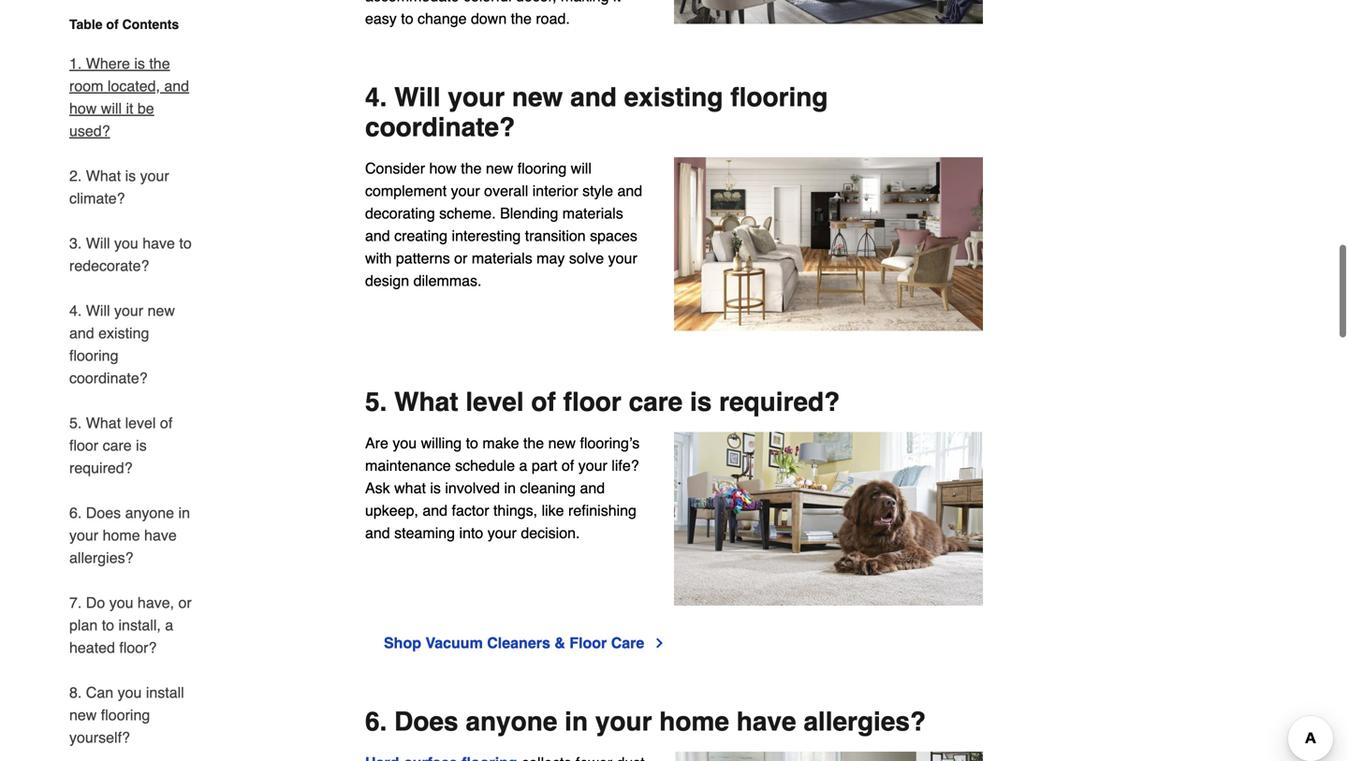 Task type: locate. For each thing, give the bounding box(es) containing it.
4. inside 'table of contents' element
[[69, 302, 82, 319]]

new inside consider how the new flooring will complement your overall interior style and decorating scheme. blending materials and creating interesting transition spaces with patterns or materials may solve your design dilemmas.
[[486, 160, 513, 177]]

1 horizontal spatial or
[[454, 249, 468, 267]]

0 horizontal spatial allergies?
[[69, 549, 133, 566]]

table
[[69, 17, 103, 32]]

1 vertical spatial will
[[571, 160, 592, 177]]

solve
[[569, 249, 604, 267]]

home up do
[[103, 527, 140, 544]]

4. will your new and existing flooring coordinate? down redecorate?
[[69, 302, 175, 387]]

and up style
[[570, 82, 617, 112]]

or inside 7. do you have, or plan to install, a heated floor?
[[178, 594, 192, 611]]

1 horizontal spatial required?
[[719, 387, 840, 417]]

1 horizontal spatial how
[[429, 160, 457, 177]]

materials down style
[[563, 205, 623, 222]]

0 horizontal spatial required?
[[69, 459, 133, 477]]

0 vertical spatial the
[[149, 55, 170, 72]]

0 vertical spatial have
[[143, 235, 175, 252]]

or inside consider how the new flooring will complement your overall interior style and decorating scheme. blending materials and creating interesting transition spaces with patterns or materials may solve your design dilemmas.
[[454, 249, 468, 267]]

a living room with yellow walls, cream carpet and a large brown dog lying on top of it. image
[[674, 432, 983, 606]]

things,
[[493, 502, 538, 519]]

and up refinishing
[[580, 479, 605, 497]]

allergies?
[[69, 549, 133, 566], [804, 707, 926, 737]]

care up 6. does anyone in your home have allergies? link
[[103, 437, 132, 454]]

1 horizontal spatial does
[[394, 707, 458, 737]]

and up with
[[365, 227, 390, 244]]

allergies? inside 6. does anyone in your home have allergies? link
[[69, 549, 133, 566]]

1 horizontal spatial will
[[571, 160, 592, 177]]

1 horizontal spatial to
[[179, 235, 192, 252]]

1 vertical spatial 4. will your new and existing flooring coordinate?
[[69, 302, 175, 387]]

0 vertical spatial a
[[519, 457, 528, 474]]

have,
[[138, 594, 174, 611]]

6. does anyone in your home have allergies? down chevron right image
[[365, 707, 926, 737]]

of inside 5. what level of floor care is required? link
[[160, 414, 173, 432]]

a living room with rattan chairs, a light blue sofa and a navy, light blue and white patterned rug. image
[[674, 752, 983, 761]]

in down floor
[[565, 707, 588, 737]]

0 vertical spatial in
[[504, 479, 516, 497]]

0 vertical spatial materials
[[563, 205, 623, 222]]

consider how the new flooring will complement your overall interior style and decorating scheme. blending materials and creating interesting transition spaces with patterns or materials may solve your design dilemmas.
[[365, 160, 642, 289]]

involved
[[445, 479, 500, 497]]

in down 5. what level of floor care is required? link
[[178, 504, 190, 522]]

3. will you have to redecorate?
[[69, 235, 192, 274]]

of down 4. will your new and existing flooring coordinate? link
[[160, 414, 173, 432]]

2 vertical spatial will
[[86, 302, 110, 319]]

4. will your new and existing flooring coordinate? link
[[69, 288, 195, 401]]

you up 'maintenance'
[[393, 434, 417, 452]]

design
[[365, 272, 409, 289]]

1 vertical spatial materials
[[472, 249, 532, 267]]

1 horizontal spatial 4. will your new and existing flooring coordinate?
[[365, 82, 828, 142]]

1.
[[69, 55, 82, 72]]

you inside 7. do you have, or plan to install, a heated floor?
[[109, 594, 133, 611]]

0 horizontal spatial materials
[[472, 249, 532, 267]]

will down redecorate?
[[86, 302, 110, 319]]

6. does anyone in your home have allergies?
[[69, 504, 190, 566], [365, 707, 926, 737]]

have up "have," on the left bottom
[[144, 527, 177, 544]]

will left it
[[101, 100, 122, 117]]

room
[[69, 77, 103, 95]]

1 horizontal spatial 4.
[[365, 82, 387, 112]]

2.
[[69, 167, 82, 184]]

install
[[146, 684, 184, 701]]

0 horizontal spatial floor
[[69, 437, 98, 454]]

or up dilemmas.
[[454, 249, 468, 267]]

and right located,
[[164, 77, 189, 95]]

transition
[[525, 227, 586, 244]]

will inside 3. will you have to redecorate?
[[86, 235, 110, 252]]

0 horizontal spatial does
[[86, 504, 121, 522]]

what down 4. will your new and existing flooring coordinate? link
[[86, 414, 121, 432]]

your
[[448, 82, 505, 112], [140, 167, 169, 184], [451, 182, 480, 199], [608, 249, 637, 267], [114, 302, 143, 319], [578, 457, 607, 474], [488, 524, 517, 542], [69, 527, 98, 544], [595, 707, 652, 737]]

1 vertical spatial in
[[178, 504, 190, 522]]

1 horizontal spatial 6. does anyone in your home have allergies?
[[365, 707, 926, 737]]

coordinate? up 5. what level of floor care is required? link
[[69, 369, 148, 387]]

1 horizontal spatial existing
[[624, 82, 723, 112]]

anyone down shop vacuum cleaners & floor care
[[466, 707, 557, 737]]

1 vertical spatial will
[[86, 235, 110, 252]]

1 horizontal spatial a
[[519, 457, 528, 474]]

1 horizontal spatial 5.
[[365, 387, 387, 417]]

0 horizontal spatial 4. will your new and existing flooring coordinate?
[[69, 302, 175, 387]]

a
[[519, 457, 528, 474], [165, 617, 173, 634]]

have
[[143, 235, 175, 252], [144, 527, 177, 544], [737, 707, 796, 737]]

0 vertical spatial how
[[69, 100, 97, 117]]

0 horizontal spatial care
[[103, 437, 132, 454]]

1 horizontal spatial the
[[461, 160, 482, 177]]

0 horizontal spatial 6. does anyone in your home have allergies?
[[69, 504, 190, 566]]

5. what level of floor care is required? up 6. does anyone in your home have allergies? link
[[69, 414, 173, 477]]

to up schedule
[[466, 434, 478, 452]]

and inside 1. where is the room located, and how will it be used?
[[164, 77, 189, 95]]

6. down shop
[[365, 707, 387, 737]]

0 vertical spatial coordinate?
[[365, 112, 515, 142]]

coordinate?
[[365, 112, 515, 142], [69, 369, 148, 387]]

care up flooring's
[[629, 387, 683, 417]]

care inside 'table of contents' element
[[103, 437, 132, 454]]

existing
[[624, 82, 723, 112], [98, 324, 149, 342]]

interesting
[[452, 227, 521, 244]]

of
[[106, 17, 119, 32], [531, 387, 556, 417], [160, 414, 173, 432], [562, 457, 574, 474]]

0 vertical spatial will
[[394, 82, 441, 112]]

have up the a living room with rattan chairs, a light blue sofa and a navy, light blue and white patterned rug. image
[[737, 707, 796, 737]]

1. where is the room located, and how will it be used? link
[[69, 41, 195, 154]]

8. can you install new flooring yourself? link
[[69, 670, 195, 760]]

the
[[149, 55, 170, 72], [461, 160, 482, 177], [523, 434, 544, 452]]

0 horizontal spatial home
[[103, 527, 140, 544]]

0 vertical spatial allergies?
[[69, 549, 133, 566]]

what up climate?
[[86, 167, 121, 184]]

of right 'table'
[[106, 17, 119, 32]]

you for 7. do you have, or plan to install, a heated floor?
[[109, 594, 133, 611]]

willing
[[421, 434, 462, 452]]

anyone down 5. what level of floor care is required? link
[[125, 504, 174, 522]]

anyone
[[125, 504, 174, 522], [466, 707, 557, 737]]

flooring inside the 8. can you install new flooring yourself?
[[101, 706, 150, 724]]

1 horizontal spatial floor
[[563, 387, 622, 417]]

1 vertical spatial the
[[461, 160, 482, 177]]

to right plan
[[102, 617, 114, 634]]

scheme.
[[439, 205, 496, 222]]

is inside 2. what is your climate?
[[125, 167, 136, 184]]

you up redecorate?
[[114, 235, 138, 252]]

1 vertical spatial required?
[[69, 459, 133, 477]]

2 horizontal spatial to
[[466, 434, 478, 452]]

0 horizontal spatial how
[[69, 100, 97, 117]]

anyone inside 6. does anyone in your home have allergies? link
[[125, 504, 174, 522]]

7. do you have, or plan to install, a heated floor?
[[69, 594, 192, 656]]

1 horizontal spatial allergies?
[[804, 707, 926, 737]]

is
[[134, 55, 145, 72], [125, 167, 136, 184], [690, 387, 712, 417], [136, 437, 147, 454], [430, 479, 441, 497]]

1 vertical spatial coordinate?
[[69, 369, 148, 387]]

maintenance
[[365, 457, 451, 474]]

6. down 5. what level of floor care is required? link
[[69, 504, 82, 522]]

2 horizontal spatial the
[[523, 434, 544, 452]]

you
[[114, 235, 138, 252], [393, 434, 417, 452], [109, 594, 133, 611], [118, 684, 142, 701]]

you inside 3. will you have to redecorate?
[[114, 235, 138, 252]]

allergies? up the a living room with rattan chairs, a light blue sofa and a navy, light blue and white patterned rug. image
[[804, 707, 926, 737]]

have up redecorate?
[[143, 235, 175, 252]]

in inside are you willing to make the new flooring's maintenance schedule a part of your life? ask what is involved in cleaning and upkeep, and factor things, like refinishing and steaming into your decision.
[[504, 479, 516, 497]]

new
[[512, 82, 563, 112], [486, 160, 513, 177], [148, 302, 175, 319], [548, 434, 576, 452], [69, 706, 97, 724]]

1 vertical spatial 4.
[[69, 302, 82, 319]]

level
[[466, 387, 524, 417], [125, 414, 156, 432]]

2. what is your climate?
[[69, 167, 169, 207]]

cleaners
[[487, 634, 550, 652]]

will inside consider how the new flooring will complement your overall interior style and decorating scheme. blending materials and creating interesting transition spaces with patterns or materials may solve your design dilemmas.
[[571, 160, 592, 177]]

0 vertical spatial to
[[179, 235, 192, 252]]

does
[[86, 504, 121, 522], [394, 707, 458, 737]]

level up make
[[466, 387, 524, 417]]

shop
[[384, 634, 421, 652]]

level inside 'table of contents' element
[[125, 414, 156, 432]]

8.
[[69, 684, 82, 701]]

0 vertical spatial home
[[103, 527, 140, 544]]

may
[[537, 249, 565, 267]]

1 horizontal spatial materials
[[563, 205, 623, 222]]

the up part
[[523, 434, 544, 452]]

0 vertical spatial required?
[[719, 387, 840, 417]]

what up willing at the bottom left
[[394, 387, 458, 417]]

0 horizontal spatial or
[[178, 594, 192, 611]]

required? inside 5. what level of floor care is required?
[[69, 459, 133, 477]]

0 horizontal spatial 5.
[[69, 414, 82, 432]]

0 horizontal spatial in
[[178, 504, 190, 522]]

1 vertical spatial existing
[[98, 324, 149, 342]]

6. does anyone in your home have allergies? link
[[69, 491, 195, 580]]

will for the 3. will you have to redecorate? link
[[86, 235, 110, 252]]

0 horizontal spatial a
[[165, 617, 173, 634]]

level down 4. will your new and existing flooring coordinate? link
[[125, 414, 156, 432]]

will
[[101, 100, 122, 117], [571, 160, 592, 177]]

will
[[394, 82, 441, 112], [86, 235, 110, 252], [86, 302, 110, 319]]

does down shop
[[394, 707, 458, 737]]

1 vertical spatial have
[[144, 527, 177, 544]]

a down "have," on the left bottom
[[165, 617, 173, 634]]

table of contents element
[[54, 15, 195, 761]]

the inside are you willing to make the new flooring's maintenance schedule a part of your life? ask what is involved in cleaning and upkeep, and factor things, like refinishing and steaming into your decision.
[[523, 434, 544, 452]]

1 vertical spatial care
[[103, 437, 132, 454]]

materials down interesting
[[472, 249, 532, 267]]

0 horizontal spatial level
[[125, 414, 156, 432]]

4. down redecorate?
[[69, 302, 82, 319]]

4. up consider
[[365, 82, 387, 112]]

0 horizontal spatial 4.
[[69, 302, 82, 319]]

your inside 2. what is your climate?
[[140, 167, 169, 184]]

0 horizontal spatial existing
[[98, 324, 149, 342]]

it
[[126, 100, 133, 117]]

1 vertical spatial 6. does anyone in your home have allergies?
[[365, 707, 926, 737]]

flooring inside consider how the new flooring will complement your overall interior style and decorating scheme. blending materials and creating interesting transition spaces with patterns or materials may solve your design dilemmas.
[[518, 160, 567, 177]]

0 horizontal spatial anyone
[[125, 504, 174, 522]]

0 vertical spatial will
[[101, 100, 122, 117]]

0 horizontal spatial coordinate?
[[69, 369, 148, 387]]

you inside the 8. can you install new flooring yourself?
[[118, 684, 142, 701]]

you right do
[[109, 594, 133, 611]]

and down redecorate?
[[69, 324, 94, 342]]

6. does anyone in your home have allergies? up "have," on the left bottom
[[69, 504, 190, 566]]

4. will your new and existing flooring coordinate? inside 'table of contents' element
[[69, 302, 175, 387]]

6.
[[69, 504, 82, 522], [365, 707, 387, 737]]

new inside are you willing to make the new flooring's maintenance schedule a part of your life? ask what is involved in cleaning and upkeep, and factor things, like refinishing and steaming into your decision.
[[548, 434, 576, 452]]

does down 5. what level of floor care is required? link
[[86, 504, 121, 522]]

shop vacuum cleaners & floor care
[[384, 634, 644, 652]]

in
[[504, 479, 516, 497], [178, 504, 190, 522], [565, 707, 588, 737]]

the up located,
[[149, 55, 170, 72]]

0 vertical spatial care
[[629, 387, 683, 417]]

1 vertical spatial or
[[178, 594, 192, 611]]

4.
[[365, 82, 387, 112], [69, 302, 82, 319]]

the up scheme.
[[461, 160, 482, 177]]

what inside 2. what is your climate?
[[86, 167, 121, 184]]

1 horizontal spatial level
[[466, 387, 524, 417]]

refinishing
[[568, 502, 637, 519]]

a living room with coral walls, navy curtains, a navy floral rug and heathered oak floors. image
[[674, 0, 983, 24]]

of right part
[[562, 457, 574, 474]]

2. what is your climate? link
[[69, 154, 195, 221]]

how
[[69, 100, 97, 117], [429, 160, 457, 177]]

to
[[179, 235, 192, 252], [466, 434, 478, 452], [102, 617, 114, 634]]

2 vertical spatial the
[[523, 434, 544, 452]]

home down chevron right image
[[659, 707, 729, 737]]

0 vertical spatial 6. does anyone in your home have allergies?
[[69, 504, 190, 566]]

how down room
[[69, 100, 97, 117]]

will up consider
[[394, 82, 441, 112]]

you right can
[[118, 684, 142, 701]]

a inside are you willing to make the new flooring's maintenance schedule a part of your life? ask what is involved in cleaning and upkeep, and factor things, like refinishing and steaming into your decision.
[[519, 457, 528, 474]]

0 vertical spatial 4. will your new and existing flooring coordinate?
[[365, 82, 828, 142]]

1 vertical spatial how
[[429, 160, 457, 177]]

have inside 3. will you have to redecorate?
[[143, 235, 175, 252]]

or right "have," on the left bottom
[[178, 594, 192, 611]]

1 horizontal spatial in
[[504, 479, 516, 497]]

is inside are you willing to make the new flooring's maintenance schedule a part of your life? ask what is involved in cleaning and upkeep, and factor things, like refinishing and steaming into your decision.
[[430, 479, 441, 497]]

how up complement
[[429, 160, 457, 177]]

0 vertical spatial anyone
[[125, 504, 174, 522]]

2 vertical spatial to
[[102, 617, 114, 634]]

or
[[454, 249, 468, 267], [178, 594, 192, 611]]

a left part
[[519, 457, 528, 474]]

will right 3.
[[86, 235, 110, 252]]

life?
[[612, 457, 639, 474]]

0 vertical spatial 6.
[[69, 504, 82, 522]]

chevron right image
[[652, 636, 667, 651]]

home
[[103, 527, 140, 544], [659, 707, 729, 737]]

5.
[[365, 387, 387, 417], [69, 414, 82, 432]]

shop vacuum cleaners & floor care link
[[384, 632, 667, 655]]

is inside 1. where is the room located, and how will it be used?
[[134, 55, 145, 72]]

4. will your new and existing flooring coordinate? up style
[[365, 82, 828, 142]]

5. what level of floor care is required? up flooring's
[[365, 387, 840, 417]]

consider
[[365, 160, 425, 177]]

coordinate? up consider
[[365, 112, 515, 142]]

to inside are you willing to make the new flooring's maintenance schedule a part of your life? ask what is involved in cleaning and upkeep, and factor things, like refinishing and steaming into your decision.
[[466, 434, 478, 452]]

0 vertical spatial does
[[86, 504, 121, 522]]

0 horizontal spatial will
[[101, 100, 122, 117]]

1 vertical spatial to
[[466, 434, 478, 452]]

materials
[[563, 205, 623, 222], [472, 249, 532, 267]]

0 horizontal spatial the
[[149, 55, 170, 72]]

1 vertical spatial anyone
[[466, 707, 557, 737]]

0 vertical spatial floor
[[563, 387, 622, 417]]

0 vertical spatial or
[[454, 249, 468, 267]]

make
[[483, 434, 519, 452]]

allergies? up do
[[69, 549, 133, 566]]

flooring
[[731, 82, 828, 112], [518, 160, 567, 177], [69, 347, 118, 364], [101, 706, 150, 724]]

will up style
[[571, 160, 592, 177]]

1 horizontal spatial 6.
[[365, 707, 387, 737]]

0 horizontal spatial 5. what level of floor care is required?
[[69, 414, 173, 477]]

floor
[[570, 634, 607, 652]]

new inside the 8. can you install new flooring yourself?
[[69, 706, 97, 724]]

1 vertical spatial a
[[165, 617, 173, 634]]

1 vertical spatial floor
[[69, 437, 98, 454]]

2 vertical spatial in
[[565, 707, 588, 737]]

1 vertical spatial home
[[659, 707, 729, 737]]

flooring's
[[580, 434, 640, 452]]

in up the things,
[[504, 479, 516, 497]]

to down 2. what is your climate? link
[[179, 235, 192, 252]]

patterns
[[396, 249, 450, 267]]

home inside 'table of contents' element
[[103, 527, 140, 544]]

7. do you have, or plan to install, a heated floor? link
[[69, 580, 195, 670]]

blending
[[500, 205, 558, 222]]



Task type: vqa. For each thing, say whether or not it's contained in the screenshot.
the rightmost ANIMAL & PET CARE
no



Task type: describe. For each thing, give the bounding box(es) containing it.
upkeep,
[[365, 502, 418, 519]]

5. inside 'table of contents' element
[[69, 414, 82, 432]]

1. where is the room located, and how will it be used?
[[69, 55, 189, 140]]

be
[[138, 100, 154, 117]]

how inside consider how the new flooring will complement your overall interior style and decorating scheme. blending materials and creating interesting transition spaces with patterns or materials may solve your design dilemmas.
[[429, 160, 457, 177]]

decorating
[[365, 205, 435, 222]]

1 vertical spatial allergies?
[[804, 707, 926, 737]]

2 vertical spatial have
[[737, 707, 796, 737]]

ask
[[365, 479, 390, 497]]

interior
[[532, 182, 578, 199]]

do
[[86, 594, 105, 611]]

are
[[365, 434, 388, 452]]

existing inside 'table of contents' element
[[98, 324, 149, 342]]

and right style
[[617, 182, 642, 199]]

1 horizontal spatial 5. what level of floor care is required?
[[365, 387, 840, 417]]

8. can you install new flooring yourself?
[[69, 684, 184, 746]]

vacuum
[[425, 634, 483, 652]]

part
[[532, 457, 558, 474]]

like
[[542, 502, 564, 519]]

cleaning
[[520, 479, 576, 497]]

2 horizontal spatial in
[[565, 707, 588, 737]]

install,
[[118, 617, 161, 634]]

of up part
[[531, 387, 556, 417]]

contents
[[122, 17, 179, 32]]

will inside 1. where is the room located, and how will it be used?
[[101, 100, 122, 117]]

an open living room and kitchen with rose-painted walls, light furniture and wood floors. image
[[674, 157, 983, 331]]

you for 3. will you have to redecorate?
[[114, 235, 138, 252]]

complement
[[365, 182, 447, 199]]

steaming
[[394, 524, 455, 542]]

climate?
[[69, 190, 125, 207]]

1 horizontal spatial care
[[629, 387, 683, 417]]

yourself?
[[69, 729, 130, 746]]

into
[[459, 524, 483, 542]]

1 horizontal spatial home
[[659, 707, 729, 737]]

table of contents
[[69, 17, 179, 32]]

schedule
[[455, 457, 515, 474]]

of inside are you willing to make the new flooring's maintenance schedule a part of your life? ask what is involved in cleaning and upkeep, and factor things, like refinishing and steaming into your decision.
[[562, 457, 574, 474]]

spaces
[[590, 227, 637, 244]]

does inside 'table of contents' element
[[86, 504, 121, 522]]

the inside 1. where is the room located, and how will it be used?
[[149, 55, 170, 72]]

what for 5. what level of floor care is required? link
[[86, 414, 121, 432]]

in inside 'table of contents' element
[[178, 504, 190, 522]]

to inside 3. will you have to redecorate?
[[179, 235, 192, 252]]

where
[[86, 55, 130, 72]]

floor?
[[119, 639, 157, 656]]

and up steaming
[[423, 502, 448, 519]]

plan
[[69, 617, 98, 634]]

creating
[[394, 227, 448, 244]]

coordinate? inside 'table of contents' element
[[69, 369, 148, 387]]

are you willing to make the new flooring's maintenance schedule a part of your life? ask what is involved in cleaning and upkeep, and factor things, like refinishing and steaming into your decision.
[[365, 434, 640, 542]]

the inside consider how the new flooring will complement your overall interior style and decorating scheme. blending materials and creating interesting transition spaces with patterns or materials may solve your design dilemmas.
[[461, 160, 482, 177]]

dilemmas.
[[413, 272, 482, 289]]

used?
[[69, 122, 110, 140]]

heated
[[69, 639, 115, 656]]

factor
[[452, 502, 489, 519]]

what for 2. what is your climate? link
[[86, 167, 121, 184]]

located,
[[108, 77, 160, 95]]

style
[[582, 182, 613, 199]]

and down upkeep,
[[365, 524, 390, 542]]

1 horizontal spatial anyone
[[466, 707, 557, 737]]

3. will you have to redecorate? link
[[69, 221, 195, 288]]

floor inside 'table of contents' element
[[69, 437, 98, 454]]

to inside 7. do you have, or plan to install, a heated floor?
[[102, 617, 114, 634]]

will for 4. will your new and existing flooring coordinate? link
[[86, 302, 110, 319]]

5. what level of floor care is required? link
[[69, 401, 195, 491]]

6. inside 'table of contents' element
[[69, 504, 82, 522]]

5. what level of floor care is required? inside 'table of contents' element
[[69, 414, 173, 477]]

7.
[[69, 594, 82, 611]]

&
[[555, 634, 565, 652]]

redecorate?
[[69, 257, 149, 274]]

1 vertical spatial does
[[394, 707, 458, 737]]

decision.
[[521, 524, 580, 542]]

can
[[86, 684, 113, 701]]

you inside are you willing to make the new flooring's maintenance schedule a part of your life? ask what is involved in cleaning and upkeep, and factor things, like refinishing and steaming into your decision.
[[393, 434, 417, 452]]

3.
[[69, 235, 82, 252]]

1 horizontal spatial coordinate?
[[365, 112, 515, 142]]

a inside 7. do you have, or plan to install, a heated floor?
[[165, 617, 173, 634]]

what
[[394, 479, 426, 497]]

care
[[611, 634, 644, 652]]

6. does anyone in your home have allergies? inside 'table of contents' element
[[69, 504, 190, 566]]

overall
[[484, 182, 528, 199]]

1 vertical spatial 6.
[[365, 707, 387, 737]]

how inside 1. where is the room located, and how will it be used?
[[69, 100, 97, 117]]

0 vertical spatial 4.
[[365, 82, 387, 112]]

you for 8. can you install new flooring yourself?
[[118, 684, 142, 701]]

0 vertical spatial existing
[[624, 82, 723, 112]]

with
[[365, 249, 392, 267]]



